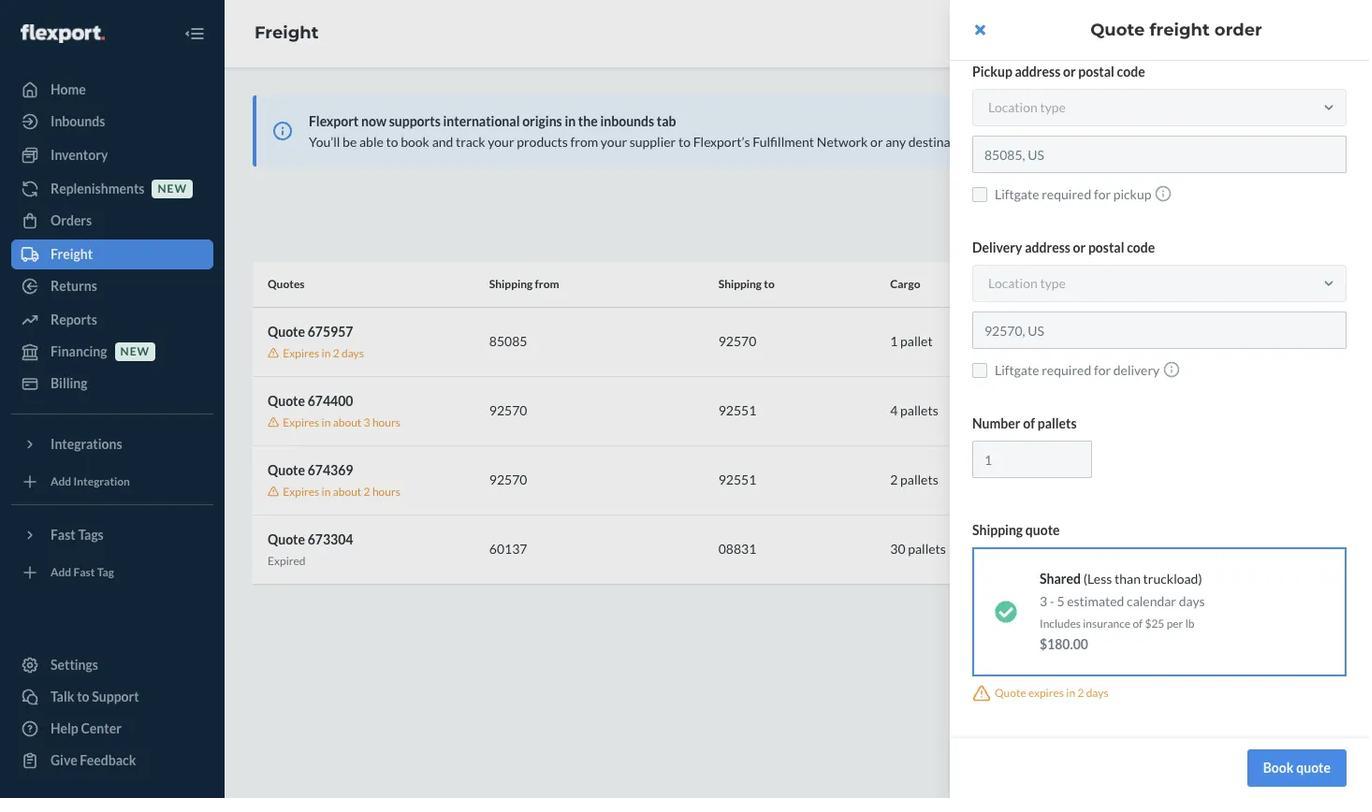 Task type: vqa. For each thing, say whether or not it's contained in the screenshot.
"support"
no



Task type: describe. For each thing, give the bounding box(es) containing it.
quote for quote freight order
[[1091, 20, 1145, 40]]

for for delivery
[[1094, 362, 1111, 378]]

address for delivery
[[1025, 240, 1071, 256]]

quote for quote expires in 2 days
[[995, 687, 1027, 701]]

postal for delivery address or postal code
[[1089, 240, 1125, 256]]

order
[[1215, 20, 1263, 40]]

code for pickup address or postal code
[[1117, 64, 1145, 80]]

postal for pickup address or postal code
[[1079, 64, 1115, 80]]

5
[[1057, 593, 1065, 609]]

than
[[1115, 571, 1141, 587]]

or for delivery
[[1073, 240, 1086, 256]]

liftgate for liftgate required for pickup
[[995, 186, 1040, 202]]

number
[[973, 416, 1021, 432]]

required for pickup
[[1042, 186, 1092, 202]]

u.s. address only text field for pickup
[[973, 136, 1347, 173]]

shared (less than truckload) 3 - 5 estimated calendar days includes insurance of $25 per lb $180.00
[[1040, 571, 1205, 652]]

insurance
[[1083, 617, 1131, 631]]

book quote button
[[1248, 750, 1347, 787]]

delivery address or postal code
[[973, 240, 1155, 256]]

liftgate required for delivery
[[995, 362, 1160, 378]]

book
[[1264, 760, 1294, 776]]

$25
[[1145, 617, 1165, 631]]

number of pallets
[[973, 416, 1077, 432]]

delivery
[[973, 240, 1023, 256]]

0 vertical spatial of
[[1023, 416, 1035, 432]]

shipping quote
[[973, 522, 1060, 538]]

shipping
[[973, 522, 1023, 538]]

lb
[[1186, 617, 1195, 631]]

in
[[1067, 687, 1076, 701]]

or for pickup
[[1063, 64, 1076, 80]]

close image
[[975, 22, 985, 37]]

delivery
[[1114, 362, 1160, 378]]

pickup
[[973, 64, 1013, 80]]

1 vertical spatial days
[[1086, 687, 1109, 701]]

of inside shared (less than truckload) 3 - 5 estimated calendar days includes insurance of $25 per lb $180.00
[[1133, 617, 1143, 631]]



Task type: locate. For each thing, give the bounding box(es) containing it.
1 vertical spatial liftgate
[[995, 362, 1040, 378]]

required up pallets
[[1042, 362, 1092, 378]]

u.s. address only text field for delivery
[[973, 312, 1347, 349]]

quote left freight
[[1091, 20, 1145, 40]]

days
[[1179, 593, 1205, 609], [1086, 687, 1109, 701]]

pickup address or postal code
[[973, 64, 1145, 80]]

pallets
[[1038, 416, 1077, 432]]

0 vertical spatial or
[[1063, 64, 1076, 80]]

address right pickup
[[1015, 64, 1061, 80]]

1 vertical spatial for
[[1094, 362, 1111, 378]]

required
[[1042, 186, 1092, 202], [1042, 362, 1092, 378]]

postal down pickup
[[1089, 240, 1125, 256]]

1 horizontal spatial of
[[1133, 617, 1143, 631]]

postal down quote freight order
[[1079, 64, 1115, 80]]

calendar
[[1127, 593, 1177, 609]]

code for delivery address or postal code
[[1127, 240, 1155, 256]]

shared
[[1040, 571, 1081, 587]]

0 vertical spatial quote
[[1091, 20, 1145, 40]]

liftgate up number of pallets
[[995, 362, 1040, 378]]

2
[[1078, 687, 1084, 701]]

0 vertical spatial u.s. address only text field
[[973, 136, 1347, 173]]

truckload)
[[1144, 571, 1203, 587]]

U.S. address only text field
[[973, 136, 1347, 173], [973, 312, 1347, 349]]

0 vertical spatial postal
[[1079, 64, 1115, 80]]

0 horizontal spatial quote
[[995, 687, 1027, 701]]

None number field
[[973, 441, 1092, 478]]

required up delivery address or postal code
[[1042, 186, 1092, 202]]

1 vertical spatial address
[[1025, 240, 1071, 256]]

1 horizontal spatial days
[[1179, 593, 1205, 609]]

for left pickup
[[1094, 186, 1111, 202]]

2 liftgate from the top
[[995, 362, 1040, 378]]

of
[[1023, 416, 1035, 432], [1133, 617, 1143, 631]]

or right pickup
[[1063, 64, 1076, 80]]

0 vertical spatial quote
[[1026, 522, 1060, 538]]

freight
[[1150, 20, 1210, 40]]

days inside shared (less than truckload) 3 - 5 estimated calendar days includes insurance of $25 per lb $180.00
[[1179, 593, 1205, 609]]

postal
[[1079, 64, 1115, 80], [1089, 240, 1125, 256]]

0 vertical spatial liftgate
[[995, 186, 1040, 202]]

for for pickup
[[1094, 186, 1111, 202]]

-
[[1050, 593, 1055, 609]]

1 horizontal spatial quote
[[1091, 20, 1145, 40]]

or
[[1063, 64, 1076, 80], [1073, 240, 1086, 256]]

per
[[1167, 617, 1184, 631]]

None checkbox
[[973, 363, 988, 378]]

0 vertical spatial code
[[1117, 64, 1145, 80]]

quote
[[1091, 20, 1145, 40], [995, 687, 1027, 701]]

1 liftgate from the top
[[995, 186, 1040, 202]]

book quote
[[1264, 760, 1331, 776]]

check circle image
[[995, 601, 1018, 623]]

2 for from the top
[[1094, 362, 1111, 378]]

quote right book
[[1297, 760, 1331, 776]]

0 vertical spatial address
[[1015, 64, 1061, 80]]

required for delivery
[[1042, 362, 1092, 378]]

1 for from the top
[[1094, 186, 1111, 202]]

for
[[1094, 186, 1111, 202], [1094, 362, 1111, 378]]

expires
[[1029, 687, 1064, 701]]

0 horizontal spatial quote
[[1026, 522, 1060, 538]]

of left $25
[[1133, 617, 1143, 631]]

liftgate
[[995, 186, 1040, 202], [995, 362, 1040, 378]]

address for pickup
[[1015, 64, 1061, 80]]

1 required from the top
[[1042, 186, 1092, 202]]

estimated
[[1067, 593, 1125, 609]]

1 vertical spatial quote
[[995, 687, 1027, 701]]

quote for shipping quote
[[1026, 522, 1060, 538]]

pickup
[[1114, 186, 1152, 202]]

liftgate for liftgate required for delivery
[[995, 362, 1040, 378]]

code down pickup
[[1127, 240, 1155, 256]]

1 horizontal spatial quote
[[1297, 760, 1331, 776]]

(less
[[1084, 571, 1112, 587]]

days right 2
[[1086, 687, 1109, 701]]

for left delivery
[[1094, 362, 1111, 378]]

u.s. address only text field up delivery
[[973, 312, 1347, 349]]

1 vertical spatial or
[[1073, 240, 1086, 256]]

0 horizontal spatial days
[[1086, 687, 1109, 701]]

2 required from the top
[[1042, 362, 1092, 378]]

or down liftgate required for pickup
[[1073, 240, 1086, 256]]

1 vertical spatial quote
[[1297, 760, 1331, 776]]

1 vertical spatial postal
[[1089, 240, 1125, 256]]

quote right 'shipping'
[[1026, 522, 1060, 538]]

quote freight order
[[1091, 20, 1263, 40]]

0 vertical spatial required
[[1042, 186, 1092, 202]]

of left pallets
[[1023, 416, 1035, 432]]

2 u.s. address only text field from the top
[[973, 312, 1347, 349]]

$180.00
[[1040, 637, 1089, 652]]

1 u.s. address only text field from the top
[[973, 136, 1347, 173]]

1 vertical spatial code
[[1127, 240, 1155, 256]]

quote
[[1026, 522, 1060, 538], [1297, 760, 1331, 776]]

address right delivery
[[1025, 240, 1071, 256]]

code
[[1117, 64, 1145, 80], [1127, 240, 1155, 256]]

0 horizontal spatial of
[[1023, 416, 1035, 432]]

3
[[1040, 593, 1048, 609]]

0 vertical spatial for
[[1094, 186, 1111, 202]]

liftgate required for pickup
[[995, 186, 1152, 202]]

1 vertical spatial u.s. address only text field
[[973, 312, 1347, 349]]

0 vertical spatial days
[[1179, 593, 1205, 609]]

1 vertical spatial of
[[1133, 617, 1143, 631]]

1 vertical spatial required
[[1042, 362, 1092, 378]]

quote inside button
[[1297, 760, 1331, 776]]

None checkbox
[[973, 187, 988, 202]]

includes
[[1040, 617, 1081, 631]]

code down quote freight order
[[1117, 64, 1145, 80]]

days up lb
[[1179, 593, 1205, 609]]

u.s. address only text field up pickup
[[973, 136, 1347, 173]]

liftgate up delivery
[[995, 186, 1040, 202]]

quote expires in 2 days
[[995, 687, 1109, 701]]

quote for book quote
[[1297, 760, 1331, 776]]

quote left expires
[[995, 687, 1027, 701]]

address
[[1015, 64, 1061, 80], [1025, 240, 1071, 256]]



